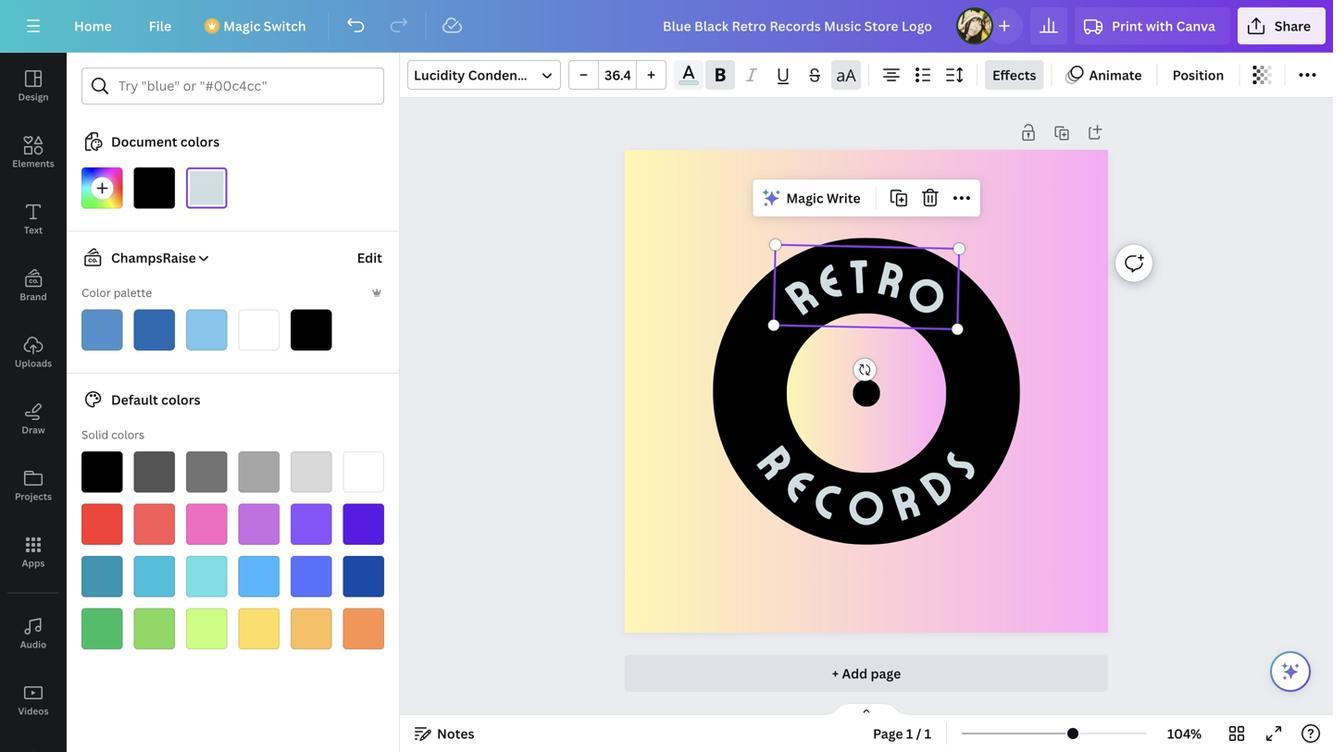 Task type: describe. For each thing, give the bounding box(es) containing it.
share
[[1275, 17, 1311, 35]]

colors for solid colors
[[111, 427, 145, 443]]

switch
[[264, 17, 306, 35]]

draw
[[22, 424, 45, 437]]

bright red #ff3131 image
[[81, 504, 123, 545]]

design button
[[0, 53, 67, 119]]

page 1 / 1
[[873, 725, 932, 743]]

edit button
[[355, 239, 384, 276]]

r inside c o r
[[886, 470, 926, 531]]

dark gray #545454 image
[[134, 452, 175, 493]]

audio
[[20, 639, 47, 651]]

1 horizontal spatial #cddfe3 image
[[679, 81, 699, 85]]

Design title text field
[[648, 7, 949, 44]]

e t r
[[810, 246, 910, 311]]

videos button
[[0, 668, 67, 734]]

videos
[[18, 706, 49, 718]]

e for e t r
[[810, 251, 848, 311]]

design
[[18, 91, 49, 103]]

aqua blue #0cc0df image
[[134, 556, 175, 598]]

print
[[1112, 17, 1143, 35]]

color
[[81, 285, 111, 300]]

light gray #d9d9d9 image
[[291, 452, 332, 493]]

#000000 image
[[134, 168, 175, 209]]

with
[[1146, 17, 1173, 35]]

brand
[[20, 291, 47, 303]]

purple #8c52ff image
[[291, 504, 332, 545]]

colors for document colors
[[180, 133, 220, 150]]

0 horizontal spatial #cddfe3 image
[[186, 168, 227, 209]]

brand button
[[0, 253, 67, 319]]

add a new color image
[[81, 168, 123, 209]]

default colors
[[111, 391, 200, 409]]

magic write
[[786, 189, 861, 207]]

position
[[1173, 66, 1224, 84]]

notes button
[[407, 719, 482, 749]]

file
[[149, 17, 171, 35]]

canva assistant image
[[1280, 661, 1302, 683]]

document colors
[[111, 133, 220, 150]]

+ add page
[[832, 665, 901, 683]]

green #00bf63 image
[[81, 609, 123, 650]]

lucidity condensed button
[[407, 60, 561, 90]]

colors for default colors
[[161, 391, 200, 409]]

0 vertical spatial o
[[897, 261, 959, 328]]

– – number field
[[605, 66, 631, 84]]

edit
[[357, 249, 382, 267]]

+ add page button
[[625, 656, 1108, 693]]

+
[[832, 665, 839, 683]]

c o r
[[807, 468, 926, 535]]

file button
[[134, 7, 186, 44]]

turquoise blue #5ce1e6 image
[[186, 556, 227, 598]]

projects
[[15, 491, 52, 503]]

effects
[[993, 66, 1037, 84]]

elements button
[[0, 119, 67, 186]]

104% button
[[1155, 719, 1215, 749]]

bright red #ff3131 image
[[81, 504, 123, 545]]

effects button
[[985, 60, 1044, 90]]

gray #a6a6a6 image
[[238, 452, 280, 493]]

2 1 from the left
[[925, 725, 932, 743]]

default
[[111, 391, 158, 409]]

orange #ff914d image
[[343, 609, 384, 650]]

lucidity condensed
[[414, 66, 540, 84]]



Task type: vqa. For each thing, say whether or not it's contained in the screenshot.
Online video recorder
no



Task type: locate. For each thing, give the bounding box(es) containing it.
share button
[[1238, 7, 1326, 44]]

magic for magic write
[[786, 189, 824, 207]]

colors right default
[[161, 391, 200, 409]]

apps button
[[0, 519, 67, 586]]

turquoise blue #5ce1e6 image
[[186, 556, 227, 598]]

animate
[[1089, 66, 1142, 84]]

1 horizontal spatial magic
[[786, 189, 824, 207]]

champsraise button
[[74, 247, 211, 269]]

r
[[873, 248, 910, 308], [774, 265, 826, 325], [748, 435, 807, 489], [886, 470, 926, 531]]

page
[[871, 665, 901, 683]]

o left d
[[848, 478, 885, 535]]

violet #5e17eb image
[[343, 504, 384, 545], [343, 504, 384, 545]]

lucidity
[[414, 66, 465, 84]]

0 vertical spatial e
[[810, 251, 848, 311]]

colors right document
[[180, 133, 220, 150]]

c
[[807, 468, 849, 530]]

o right t
[[897, 261, 959, 328]]

orange #ff914d image
[[343, 609, 384, 650]]

grass green #7ed957 image
[[134, 609, 175, 650]]

magic
[[223, 17, 261, 35], [786, 189, 824, 207]]

solid colors
[[81, 427, 145, 443]]

#cddfe3 image right #000000 icon
[[186, 168, 227, 209]]

magic left switch
[[223, 17, 261, 35]]

white #ffffff image
[[343, 452, 384, 493], [343, 452, 384, 493]]

/
[[916, 725, 922, 743]]

#cddfe3 image
[[679, 81, 699, 85], [186, 168, 227, 209]]

apps
[[22, 557, 45, 570]]

group
[[569, 60, 667, 90]]

add a new color image
[[81, 168, 123, 209]]

text button
[[0, 186, 67, 253]]

1 vertical spatial magic
[[786, 189, 824, 207]]

1 1 from the left
[[906, 725, 913, 743]]

#4890cd image
[[81, 310, 123, 351], [81, 310, 123, 351]]

1 horizontal spatial 1
[[925, 725, 932, 743]]

dark turquoise #0097b2 image
[[81, 556, 123, 598], [81, 556, 123, 598]]

gray #a6a6a6 image
[[238, 452, 280, 493]]

#cddfe3 image
[[679, 81, 699, 85], [186, 168, 227, 209]]

1 vertical spatial e
[[775, 455, 825, 513]]

0 horizontal spatial magic
[[223, 17, 261, 35]]

2 vertical spatial colors
[[111, 427, 145, 443]]

elements
[[12, 157, 54, 170]]

e inside e t r
[[810, 251, 848, 311]]

0 horizontal spatial #cddfe3 image
[[186, 168, 227, 209]]

r inside e t r
[[873, 248, 910, 308]]

magic write button
[[757, 183, 868, 213]]

add
[[842, 665, 868, 683]]

o inside c o r
[[848, 478, 885, 535]]

main menu bar
[[0, 0, 1333, 53]]

1 horizontal spatial #cddfe3 image
[[679, 81, 699, 85]]

Try "blue" or "#00c4cc" search field
[[119, 69, 372, 104]]

condensed
[[468, 66, 540, 84]]

projects button
[[0, 453, 67, 519]]

#ffffff image
[[238, 310, 280, 351]]

lime #c1ff72 image
[[186, 609, 227, 650], [186, 609, 227, 650]]

1 left /
[[906, 725, 913, 743]]

audio button
[[0, 601, 67, 668]]

104%
[[1168, 725, 1202, 743]]

solid
[[81, 427, 109, 443]]

#75c6ef image
[[186, 310, 227, 351], [186, 310, 227, 351]]

uploads
[[15, 357, 52, 370]]

purple #8c52ff image
[[291, 504, 332, 545]]

notes
[[437, 725, 474, 743]]

s
[[933, 440, 987, 488]]

royal blue #5271ff image
[[291, 556, 332, 598], [291, 556, 332, 598]]

magic switch button
[[194, 7, 321, 44]]

cobalt blue #004aad image
[[343, 556, 384, 598], [343, 556, 384, 598]]

light gray #d9d9d9 image
[[291, 452, 332, 493]]

grass green #7ed957 image
[[134, 609, 175, 650]]

animate button
[[1060, 60, 1150, 90]]

1 vertical spatial colors
[[161, 391, 200, 409]]

#ffffff image
[[238, 310, 280, 351]]

coral red #ff5757 image
[[134, 504, 175, 545], [134, 504, 175, 545]]

#166bb5 image
[[134, 310, 175, 351], [134, 310, 175, 351]]

champsraise
[[111, 249, 196, 267]]

magic inside button
[[223, 17, 261, 35]]

0 horizontal spatial o
[[848, 478, 885, 535]]

#cddfe3 image right #000000 icon
[[186, 168, 227, 209]]

dark gray #545454 image
[[134, 452, 175, 493]]

0 vertical spatial magic
[[223, 17, 261, 35]]

home link
[[59, 7, 127, 44]]

#000000 image
[[134, 168, 175, 209]]

1
[[906, 725, 913, 743], [925, 725, 932, 743]]

canva
[[1176, 17, 1216, 35]]

green #00bf63 image
[[81, 609, 123, 650]]

1 vertical spatial o
[[848, 478, 885, 535]]

#cddfe3 image down the main menu bar
[[679, 81, 699, 85]]

peach #ffbd59 image
[[291, 609, 332, 650], [291, 609, 332, 650]]

0 vertical spatial #cddfe3 image
[[679, 81, 699, 85]]

home
[[74, 17, 112, 35]]

t
[[847, 246, 871, 303]]

print with canva button
[[1075, 7, 1230, 44]]

magic switch
[[223, 17, 306, 35]]

1 horizontal spatial o
[[897, 261, 959, 328]]

page
[[873, 725, 903, 743]]

black #000000 image
[[81, 452, 123, 493], [81, 452, 123, 493]]

pink #ff66c4 image
[[186, 504, 227, 545], [186, 504, 227, 545]]

text
[[24, 224, 43, 237]]

yellow #ffde59 image
[[238, 609, 280, 650], [238, 609, 280, 650]]

document
[[111, 133, 177, 150]]

magic left the write
[[786, 189, 824, 207]]

color palette
[[81, 285, 152, 300]]

1 right /
[[925, 725, 932, 743]]

magic inside the 'magic write' button
[[786, 189, 824, 207]]

gray #737373 image
[[186, 452, 227, 493]]

print with canva
[[1112, 17, 1216, 35]]

0 vertical spatial #cddfe3 image
[[679, 81, 699, 85]]

0 vertical spatial colors
[[180, 133, 220, 150]]

magenta #cb6ce6 image
[[238, 504, 280, 545], [238, 504, 280, 545]]

write
[[827, 189, 861, 207]]

1 vertical spatial #cddfe3 image
[[186, 168, 227, 209]]

d
[[910, 454, 964, 516]]

colors
[[180, 133, 220, 150], [161, 391, 200, 409], [111, 427, 145, 443]]

uploads button
[[0, 319, 67, 386]]

0 horizontal spatial 1
[[906, 725, 913, 743]]

o
[[897, 261, 959, 328], [848, 478, 885, 535]]

position button
[[1165, 60, 1232, 90]]

#cddfe3 image down the main menu bar
[[679, 81, 699, 85]]

show pages image
[[822, 703, 911, 718]]

1 vertical spatial #cddfe3 image
[[186, 168, 227, 209]]

gray #737373 image
[[186, 452, 227, 493]]

side panel tab list
[[0, 53, 67, 753]]

palette
[[114, 285, 152, 300]]

#010101 image
[[291, 310, 332, 351], [291, 310, 332, 351]]

colors right solid
[[111, 427, 145, 443]]

draw button
[[0, 386, 67, 453]]

light blue #38b6ff image
[[238, 556, 280, 598], [238, 556, 280, 598]]

e for e
[[775, 455, 825, 513]]

e
[[810, 251, 848, 311], [775, 455, 825, 513]]

magic for magic switch
[[223, 17, 261, 35]]

aqua blue #0cc0df image
[[134, 556, 175, 598]]



